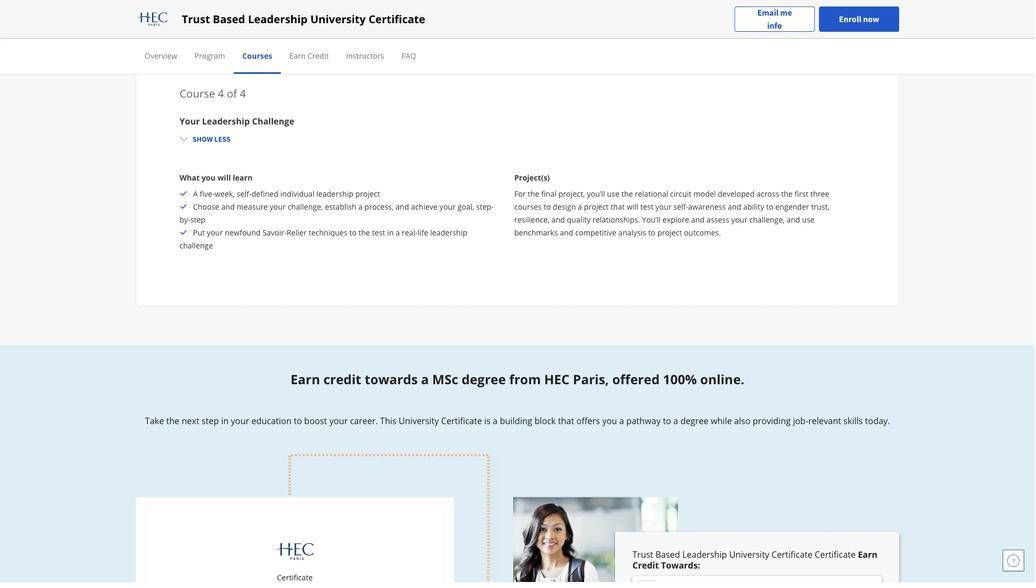 Task type: describe. For each thing, give the bounding box(es) containing it.
your inside put your newfound savoir-relier techniques to the test in a real-life leadership challenge
[[207, 228, 223, 238]]

choose
[[193, 202, 220, 212]]

the left next
[[166, 415, 180, 427]]

and down quality
[[560, 228, 574, 238]]

for
[[515, 189, 526, 199]]

leadership for trust based leadership university certificate certificate
[[683, 549, 727, 561]]

and down the design
[[552, 215, 565, 225]]

you'll
[[587, 189, 605, 199]]

the inside put your newfound savoir-relier techniques to the test in a real-life leadership challenge
[[359, 228, 370, 238]]

credit
[[324, 371, 362, 388]]

trust based leadership university certificate certificate
[[633, 549, 856, 561]]

0 horizontal spatial will
[[218, 173, 231, 183]]

a inside 'choose and measure your challenge, establish a process, and achieve your goal, step- by-step'
[[359, 202, 363, 212]]

to down "final"
[[544, 202, 551, 212]]

challenge
[[252, 115, 295, 127]]

and down developed
[[728, 202, 742, 212]]

also
[[735, 415, 751, 427]]

to down you'll
[[649, 228, 656, 238]]

a left pathway
[[620, 415, 625, 427]]

less
[[214, 134, 231, 144]]

to left boost
[[294, 415, 302, 427]]

your down a five-week, self-defined individual leadership project
[[270, 202, 286, 212]]

a right pathway
[[674, 415, 679, 427]]

week,
[[215, 189, 235, 199]]

course 4 of 4
[[180, 86, 246, 101]]

0 vertical spatial project
[[356, 189, 380, 199]]

resilience,
[[515, 215, 550, 225]]

to right pathway
[[663, 415, 672, 427]]

enroll now
[[840, 14, 880, 25]]

your leadership challenge
[[180, 115, 295, 127]]

me
[[781, 7, 793, 18]]

earn for earn credit towards:
[[859, 549, 878, 561]]

relational
[[635, 189, 669, 199]]

goal,
[[458, 202, 475, 212]]

design
[[553, 202, 576, 212]]

what you will learn
[[180, 173, 253, 183]]

show less
[[193, 134, 231, 144]]

0 horizontal spatial hec paris image
[[136, 11, 169, 28]]

a
[[193, 189, 198, 199]]

leadership for trust based leadership university certificate
[[248, 12, 308, 26]]

1 horizontal spatial hec paris image
[[274, 541, 316, 563]]

education
[[252, 415, 292, 427]]

program link
[[195, 50, 225, 61]]

block
[[535, 415, 556, 427]]

pathway
[[627, 415, 661, 427]]

a inside for the final project, you'll use the relational circuit model developed across the first three courses to design a project that will test your self-awareness and ability to engender trust, resilience, and quality relationships. you'll explore and assess your challenge, and use benchmarks and competitive analysis to project outcomes.
[[578, 202, 582, 212]]

0 vertical spatial use
[[607, 189, 620, 199]]

1 vertical spatial university
[[399, 415, 439, 427]]

across
[[757, 189, 780, 199]]

is
[[485, 415, 491, 427]]

benchmarks
[[515, 228, 558, 238]]

project,
[[559, 189, 585, 199]]

now
[[864, 14, 880, 25]]

challenge, inside for the final project, you'll use the relational circuit model developed across the first three courses to design a project that will test your self-awareness and ability to engender trust, resilience, and quality relationships. you'll explore and assess your challenge, and use benchmarks and competitive analysis to project outcomes.
[[750, 215, 785, 225]]

overview
[[145, 50, 177, 61]]

2 4 from the left
[[240, 86, 246, 101]]

real-
[[402, 228, 418, 238]]

1 horizontal spatial degree
[[681, 415, 709, 427]]

trust,
[[812, 202, 830, 212]]

assess
[[707, 215, 730, 225]]

relevant
[[809, 415, 842, 427]]

1 horizontal spatial you
[[603, 415, 618, 427]]

quality
[[567, 215, 591, 225]]

this
[[380, 415, 397, 427]]

hec
[[545, 371, 570, 388]]

email me info button
[[735, 6, 815, 32]]

life
[[418, 228, 429, 238]]

the left relational
[[622, 189, 633, 199]]

online.
[[701, 371, 745, 388]]

and down engender
[[787, 215, 801, 225]]

measure
[[237, 202, 268, 212]]

ability
[[744, 202, 765, 212]]

providing
[[753, 415, 791, 427]]

boost
[[304, 415, 327, 427]]

earn credit towards:
[[633, 549, 878, 571]]

achieve
[[411, 202, 438, 212]]

outcomes.
[[685, 228, 721, 238]]

courses
[[515, 202, 542, 212]]

enroll now button
[[820, 6, 900, 32]]

project(s)
[[515, 173, 550, 183]]

your
[[180, 115, 200, 127]]

the up engender
[[782, 189, 793, 199]]

course
[[180, 86, 215, 101]]

your down ability
[[732, 215, 748, 225]]

and down week,
[[221, 202, 235, 212]]

newfound
[[225, 228, 261, 238]]

skills
[[844, 415, 863, 427]]

engender
[[776, 202, 810, 212]]

three
[[811, 189, 830, 199]]

courses
[[243, 50, 272, 61]]

you'll
[[643, 215, 661, 225]]

learn
[[233, 173, 253, 183]]

your down relational
[[656, 202, 672, 212]]

offered
[[613, 371, 660, 388]]

by-
[[180, 215, 191, 225]]

model
[[694, 189, 716, 199]]

job-
[[794, 415, 809, 427]]

self- inside for the final project, you'll use the relational circuit model developed across the first three courses to design a project that will test your self-awareness and ability to engender trust, resilience, and quality relationships. you'll explore and assess your challenge, and use benchmarks and competitive analysis to project outcomes.
[[674, 202, 689, 212]]

1 vertical spatial step
[[202, 415, 219, 427]]

a right is at the left bottom of the page
[[493, 415, 498, 427]]

100%
[[663, 371, 697, 388]]

test inside put your newfound savoir-relier techniques to the test in a real-life leadership challenge
[[372, 228, 385, 238]]

2 horizontal spatial project
[[658, 228, 683, 238]]

0 vertical spatial degree
[[462, 371, 506, 388]]

next
[[182, 415, 199, 427]]

0 vertical spatial self-
[[237, 189, 252, 199]]

offers
[[577, 415, 600, 427]]



Task type: vqa. For each thing, say whether or not it's contained in the screenshot.
Trust Based Leadership University Certificate's Trust
yes



Task type: locate. For each thing, give the bounding box(es) containing it.
degree left while
[[681, 415, 709, 427]]

a left process, on the left
[[359, 202, 363, 212]]

will up week,
[[218, 173, 231, 183]]

test down process, on the left
[[372, 228, 385, 238]]

0 horizontal spatial project
[[356, 189, 380, 199]]

project
[[356, 189, 380, 199], [584, 202, 609, 212], [658, 228, 683, 238]]

step-
[[477, 202, 494, 212]]

will inside for the final project, you'll use the relational circuit model developed across the first three courses to design a project that will test your self-awareness and ability to engender trust, resilience, and quality relationships. you'll explore and assess your challenge, and use benchmarks and competitive analysis to project outcomes.
[[627, 202, 639, 212]]

earn
[[290, 50, 306, 61], [291, 371, 320, 388], [859, 549, 878, 561]]

earn credit towards a msc degree from hec paris, offered 100% online.
[[291, 371, 745, 388]]

first
[[795, 189, 809, 199]]

while
[[711, 415, 732, 427]]

1 vertical spatial in
[[221, 415, 229, 427]]

1 vertical spatial you
[[603, 415, 618, 427]]

towards:
[[662, 560, 701, 571]]

awareness
[[689, 202, 726, 212]]

email me info
[[758, 7, 793, 31]]

credit inside certificate menu element
[[308, 50, 329, 61]]

use down trust,
[[803, 215, 815, 225]]

2 vertical spatial leadership
[[683, 549, 727, 561]]

paris,
[[573, 371, 609, 388]]

university
[[311, 12, 366, 26], [399, 415, 439, 427], [730, 549, 770, 561]]

4 left the "of"
[[218, 86, 224, 101]]

1 horizontal spatial 4
[[240, 86, 246, 101]]

0 horizontal spatial use
[[607, 189, 620, 199]]

in right next
[[221, 415, 229, 427]]

msc
[[433, 371, 459, 388]]

1 horizontal spatial will
[[627, 202, 639, 212]]

0 vertical spatial step
[[191, 215, 206, 225]]

university for trust based leadership university certificate certificate
[[730, 549, 770, 561]]

faq
[[402, 50, 416, 61]]

0 horizontal spatial in
[[221, 415, 229, 427]]

take the next step in your education to boost your career. this university certificate is a building block that offers you a pathway to a degree while also providing job-relevant skills today.
[[145, 415, 891, 427]]

certificate menu element
[[136, 39, 900, 74]]

2 vertical spatial project
[[658, 228, 683, 238]]

1 vertical spatial self-
[[674, 202, 689, 212]]

you
[[202, 173, 216, 183], [603, 415, 618, 427]]

to right techniques on the top left of page
[[350, 228, 357, 238]]

0 horizontal spatial self-
[[237, 189, 252, 199]]

0 horizontal spatial challenge,
[[288, 202, 323, 212]]

you right offers
[[603, 415, 618, 427]]

analysis
[[619, 228, 647, 238]]

0 vertical spatial earn
[[290, 50, 306, 61]]

that
[[611, 202, 625, 212], [558, 415, 575, 427]]

put
[[193, 228, 205, 238]]

a up quality
[[578, 202, 582, 212]]

project up process, on the left
[[356, 189, 380, 199]]

that inside for the final project, you'll use the relational circuit model developed across the first three courses to design a project that will test your self-awareness and ability to engender trust, resilience, and quality relationships. you'll explore and assess your challenge, and use benchmarks and competitive analysis to project outcomes.
[[611, 202, 625, 212]]

credit for earn credit
[[308, 50, 329, 61]]

1 vertical spatial credit
[[633, 560, 659, 571]]

the right for on the top of the page
[[528, 189, 540, 199]]

4
[[218, 86, 224, 101], [240, 86, 246, 101]]

self- up "measure"
[[237, 189, 252, 199]]

challenge
[[180, 241, 213, 251]]

a left msc
[[421, 371, 429, 388]]

1 horizontal spatial self-
[[674, 202, 689, 212]]

1 vertical spatial will
[[627, 202, 639, 212]]

1 vertical spatial based
[[656, 549, 681, 561]]

0 horizontal spatial that
[[558, 415, 575, 427]]

0 horizontal spatial based
[[213, 12, 245, 26]]

0 horizontal spatial university
[[311, 12, 366, 26]]

show less button
[[175, 129, 235, 149]]

relationships.
[[593, 215, 641, 225]]

individual
[[280, 189, 315, 199]]

0 horizontal spatial credit
[[308, 50, 329, 61]]

1 horizontal spatial leadership
[[431, 228, 468, 238]]

trust based leadership university certificate
[[182, 12, 426, 26]]

1 vertical spatial test
[[372, 228, 385, 238]]

degree
[[462, 371, 506, 388], [681, 415, 709, 427]]

step
[[191, 215, 206, 225], [202, 415, 219, 427]]

process,
[[365, 202, 394, 212]]

2 horizontal spatial university
[[730, 549, 770, 561]]

step right next
[[202, 415, 219, 427]]

step inside 'choose and measure your challenge, establish a process, and achieve your goal, step- by-step'
[[191, 215, 206, 225]]

a five-week, self-defined individual leadership project
[[193, 189, 380, 199]]

degree right msc
[[462, 371, 506, 388]]

0 vertical spatial you
[[202, 173, 216, 183]]

you up five-
[[202, 173, 216, 183]]

take
[[145, 415, 164, 427]]

1 vertical spatial degree
[[681, 415, 709, 427]]

and up outcomes.
[[692, 215, 705, 225]]

leadership up establish
[[317, 189, 354, 199]]

to down the across
[[767, 202, 774, 212]]

2 vertical spatial earn
[[859, 549, 878, 561]]

project down "you'll"
[[584, 202, 609, 212]]

in inside put your newfound savoir-relier techniques to the test in a real-life leadership challenge
[[387, 228, 394, 238]]

project down the explore
[[658, 228, 683, 238]]

program
[[195, 50, 225, 61]]

1 vertical spatial project
[[584, 202, 609, 212]]

earn inside earn credit towards:
[[859, 549, 878, 561]]

1 horizontal spatial project
[[584, 202, 609, 212]]

0 vertical spatial in
[[387, 228, 394, 238]]

earn for earn credit
[[290, 50, 306, 61]]

1 vertical spatial leadership
[[431, 228, 468, 238]]

and left achieve
[[396, 202, 409, 212]]

faq link
[[402, 50, 416, 61]]

trust for trust based leadership university certificate certificate
[[633, 549, 654, 561]]

1 horizontal spatial university
[[399, 415, 439, 427]]

in
[[387, 228, 394, 238], [221, 415, 229, 427]]

0 vertical spatial based
[[213, 12, 245, 26]]

1 horizontal spatial test
[[641, 202, 654, 212]]

earn credit
[[290, 50, 329, 61]]

a inside put your newfound savoir-relier techniques to the test in a real-life leadership challenge
[[396, 228, 400, 238]]

for the final project, you'll use the relational circuit model developed across the first three courses to design a project that will test your self-awareness and ability to engender trust, resilience, and quality relationships. you'll explore and assess your challenge, and use benchmarks and competitive analysis to project outcomes.
[[515, 189, 830, 238]]

defined
[[252, 189, 279, 199]]

instructors link
[[346, 50, 385, 61]]

use right "you'll"
[[607, 189, 620, 199]]

4 right the "of"
[[240, 86, 246, 101]]

0 vertical spatial hec paris image
[[136, 11, 169, 28]]

1 vertical spatial earn
[[291, 371, 320, 388]]

1 horizontal spatial that
[[611, 202, 625, 212]]

will up relationships.
[[627, 202, 639, 212]]

that up relationships.
[[611, 202, 625, 212]]

0 vertical spatial university
[[311, 12, 366, 26]]

1 vertical spatial use
[[803, 215, 815, 225]]

leadership right 'life'
[[431, 228, 468, 238]]

credit
[[308, 50, 329, 61], [633, 560, 659, 571]]

0 vertical spatial that
[[611, 202, 625, 212]]

0 horizontal spatial you
[[202, 173, 216, 183]]

1 vertical spatial leadership
[[202, 115, 250, 127]]

1 horizontal spatial challenge,
[[750, 215, 785, 225]]

based for trust based leadership university certificate
[[213, 12, 245, 26]]

1 vertical spatial that
[[558, 415, 575, 427]]

overview link
[[145, 50, 177, 61]]

your left goal, at the top left
[[440, 202, 456, 212]]

1 vertical spatial hec paris image
[[274, 541, 316, 563]]

establish
[[325, 202, 357, 212]]

leadership inside put your newfound savoir-relier techniques to the test in a real-life leadership challenge
[[431, 228, 468, 238]]

to inside put your newfound savoir-relier techniques to the test in a real-life leadership challenge
[[350, 228, 357, 238]]

1 horizontal spatial use
[[803, 215, 815, 225]]

0 vertical spatial test
[[641, 202, 654, 212]]

of
[[227, 86, 237, 101]]

a left the 'real-'
[[396, 228, 400, 238]]

0 vertical spatial trust
[[182, 12, 210, 26]]

0 horizontal spatial degree
[[462, 371, 506, 388]]

credit for earn credit towards:
[[633, 560, 659, 571]]

challenge, inside 'choose and measure your challenge, establish a process, and achieve your goal, step- by-step'
[[288, 202, 323, 212]]

earn inside certificate menu element
[[290, 50, 306, 61]]

0 vertical spatial challenge,
[[288, 202, 323, 212]]

credit down trust based leadership university certificate
[[308, 50, 329, 61]]

based for trust based leadership university certificate certificate
[[656, 549, 681, 561]]

1 vertical spatial trust
[[633, 549, 654, 561]]

competitive
[[576, 228, 617, 238]]

email
[[758, 7, 779, 18]]

that right block at the bottom of the page
[[558, 415, 575, 427]]

your right boost
[[330, 415, 348, 427]]

challenge, down ability
[[750, 215, 785, 225]]

0 horizontal spatial leadership
[[317, 189, 354, 199]]

0 horizontal spatial 4
[[218, 86, 224, 101]]

step up put
[[191, 215, 206, 225]]

your left education
[[231, 415, 249, 427]]

1 horizontal spatial based
[[656, 549, 681, 561]]

hec paris image
[[136, 11, 169, 28], [274, 541, 316, 563]]

circuit
[[671, 189, 692, 199]]

from
[[510, 371, 541, 388]]

what
[[180, 173, 200, 183]]

0 vertical spatial leadership
[[317, 189, 354, 199]]

0 horizontal spatial trust
[[182, 12, 210, 26]]

self- down circuit
[[674, 202, 689, 212]]

0 vertical spatial leadership
[[248, 12, 308, 26]]

credit left towards: on the right bottom of page
[[633, 560, 659, 571]]

instructors
[[346, 50, 385, 61]]

1 vertical spatial challenge,
[[750, 215, 785, 225]]

today.
[[866, 415, 891, 427]]

based
[[213, 12, 245, 26], [656, 549, 681, 561]]

challenge, down individual
[[288, 202, 323, 212]]

credit inside earn credit towards:
[[633, 560, 659, 571]]

show
[[193, 134, 213, 144]]

will
[[218, 173, 231, 183], [627, 202, 639, 212]]

techniques
[[309, 228, 348, 238]]

final
[[542, 189, 557, 199]]

help center image
[[1008, 555, 1021, 568]]

your
[[270, 202, 286, 212], [440, 202, 456, 212], [656, 202, 672, 212], [732, 215, 748, 225], [207, 228, 223, 238], [231, 415, 249, 427], [330, 415, 348, 427]]

trust for trust based leadership university certificate
[[182, 12, 210, 26]]

the down process, on the left
[[359, 228, 370, 238]]

university for trust based leadership university certificate
[[311, 12, 366, 26]]

1 horizontal spatial credit
[[633, 560, 659, 571]]

enroll
[[840, 14, 862, 25]]

trust left towards: on the right bottom of page
[[633, 549, 654, 561]]

1 horizontal spatial trust
[[633, 549, 654, 561]]

building
[[500, 415, 533, 427]]

the
[[528, 189, 540, 199], [622, 189, 633, 199], [782, 189, 793, 199], [359, 228, 370, 238], [166, 415, 180, 427]]

relier
[[287, 228, 307, 238]]

0 vertical spatial will
[[218, 173, 231, 183]]

0 horizontal spatial test
[[372, 228, 385, 238]]

test inside for the final project, you'll use the relational circuit model developed across the first three courses to design a project that will test your self-awareness and ability to engender trust, resilience, and quality relationships. you'll explore and assess your challenge, and use benchmarks and competitive analysis to project outcomes.
[[641, 202, 654, 212]]

earn for earn credit towards a msc degree from hec paris, offered 100% online.
[[291, 371, 320, 388]]

info
[[768, 20, 783, 31]]

test up you'll
[[641, 202, 654, 212]]

towards
[[365, 371, 418, 388]]

explore
[[663, 215, 690, 225]]

2 vertical spatial university
[[730, 549, 770, 561]]

1 4 from the left
[[218, 86, 224, 101]]

0 vertical spatial credit
[[308, 50, 329, 61]]

leadership
[[248, 12, 308, 26], [202, 115, 250, 127], [683, 549, 727, 561]]

1 horizontal spatial in
[[387, 228, 394, 238]]

to
[[544, 202, 551, 212], [767, 202, 774, 212], [350, 228, 357, 238], [649, 228, 656, 238], [294, 415, 302, 427], [663, 415, 672, 427]]

trust up the program 'link'
[[182, 12, 210, 26]]

your right put
[[207, 228, 223, 238]]

in left the 'real-'
[[387, 228, 394, 238]]

choose and measure your challenge, establish a process, and achieve your goal, step- by-step
[[180, 202, 494, 225]]



